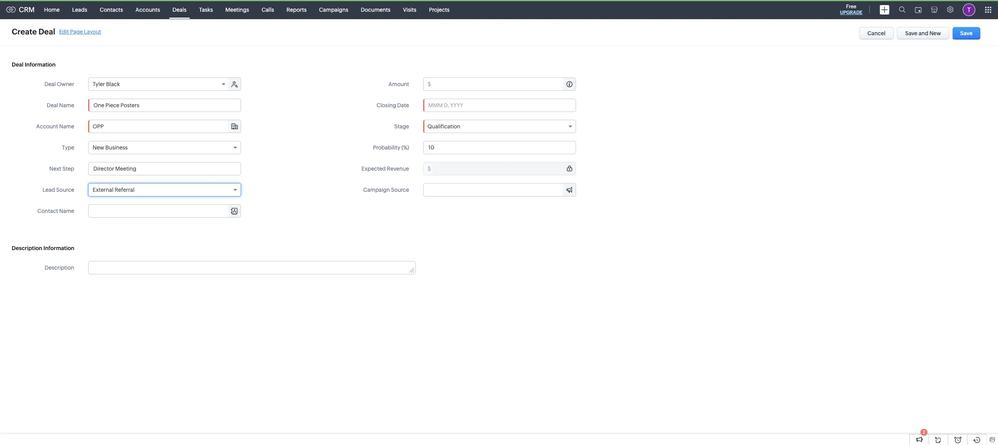 Task type: vqa. For each thing, say whether or not it's contained in the screenshot.
"$ 45,000.00"
no



Task type: describe. For each thing, give the bounding box(es) containing it.
profile element
[[958, 0, 980, 19]]

documents
[[361, 6, 390, 13]]

probability
[[373, 145, 400, 151]]

create deal edit page layout
[[12, 27, 101, 36]]

tyler
[[93, 81, 105, 87]]

lead source
[[43, 187, 74, 193]]

deals link
[[166, 0, 193, 19]]

type
[[62, 145, 74, 151]]

deals
[[173, 6, 186, 13]]

contact
[[37, 208, 58, 214]]

crm
[[19, 5, 35, 14]]

$ for expected revenue
[[428, 166, 431, 172]]

home
[[44, 6, 60, 13]]

description for description information
[[12, 245, 42, 252]]

campaign
[[363, 187, 390, 193]]

documents link
[[355, 0, 397, 19]]

free upgrade
[[840, 4, 862, 15]]

save button
[[952, 27, 980, 40]]

contacts link
[[94, 0, 129, 19]]

deal name
[[47, 102, 74, 109]]

External Referral field
[[88, 183, 241, 197]]

new inside field
[[93, 145, 104, 151]]

contacts
[[100, 6, 123, 13]]

leads
[[72, 6, 87, 13]]

calendar image
[[915, 6, 922, 13]]

expected revenue
[[361, 166, 409, 172]]

meetings link
[[219, 0, 255, 19]]

deal for deal owner
[[44, 81, 56, 87]]

information for deal information
[[25, 62, 56, 68]]

name for deal name
[[59, 102, 74, 109]]

source for lead source
[[56, 187, 74, 193]]

free
[[846, 4, 856, 9]]

referral
[[115, 187, 134, 193]]

search image
[[899, 6, 906, 13]]

search element
[[894, 0, 910, 19]]

2
[[923, 430, 925, 435]]

expected
[[361, 166, 386, 172]]

Tyler Black field
[[89, 78, 229, 91]]

owner
[[57, 81, 74, 87]]

external referral
[[93, 187, 134, 193]]

meetings
[[225, 6, 249, 13]]

description for description
[[45, 265, 74, 271]]

deal for deal information
[[12, 62, 23, 68]]

profile image
[[963, 3, 975, 16]]

edit
[[59, 28, 69, 35]]

tasks
[[199, 6, 213, 13]]

save for save
[[960, 30, 973, 36]]

deal for deal name
[[47, 102, 58, 109]]

New Business field
[[88, 141, 241, 154]]

visits
[[403, 6, 416, 13]]

edit page layout link
[[59, 28, 101, 35]]

cancel button
[[859, 27, 894, 40]]

name for account name
[[59, 123, 74, 130]]

next step
[[49, 166, 74, 172]]

reports link
[[280, 0, 313, 19]]

calls
[[262, 6, 274, 13]]



Task type: locate. For each thing, give the bounding box(es) containing it.
visits link
[[397, 0, 423, 19]]

closing date
[[377, 102, 409, 109]]

date
[[397, 102, 409, 109]]

black
[[106, 81, 120, 87]]

1 name from the top
[[59, 102, 74, 109]]

information
[[25, 62, 56, 68], [43, 245, 74, 252]]

save and new button
[[897, 27, 949, 40]]

lead
[[43, 187, 55, 193]]

information for description information
[[43, 245, 74, 252]]

tasks link
[[193, 0, 219, 19]]

0 horizontal spatial save
[[905, 30, 918, 36]]

save left and
[[905, 30, 918, 36]]

information down contact name
[[43, 245, 74, 252]]

MMM D, YYYY text field
[[423, 99, 576, 112]]

calls link
[[255, 0, 280, 19]]

layout
[[84, 28, 101, 35]]

source right lead
[[56, 187, 74, 193]]

3 name from the top
[[59, 208, 74, 214]]

tyler black
[[93, 81, 120, 87]]

name down owner
[[59, 102, 74, 109]]

1 horizontal spatial save
[[960, 30, 973, 36]]

name
[[59, 102, 74, 109], [59, 123, 74, 130], [59, 208, 74, 214]]

2 save from the left
[[960, 30, 973, 36]]

probability (%)
[[373, 145, 409, 151]]

projects link
[[423, 0, 456, 19]]

step
[[62, 166, 74, 172]]

1 vertical spatial $
[[428, 166, 431, 172]]

deal left edit
[[39, 27, 55, 36]]

deal down the create
[[12, 62, 23, 68]]

deal up account name
[[47, 102, 58, 109]]

1 vertical spatial new
[[93, 145, 104, 151]]

save
[[905, 30, 918, 36], [960, 30, 973, 36]]

next
[[49, 166, 61, 172]]

cancel
[[867, 30, 886, 36]]

deal left owner
[[44, 81, 56, 87]]

source
[[56, 187, 74, 193], [391, 187, 409, 193]]

leads link
[[66, 0, 94, 19]]

create menu image
[[880, 5, 890, 14]]

None field
[[89, 120, 241, 133], [424, 184, 576, 196], [89, 205, 241, 217], [89, 120, 241, 133], [424, 184, 576, 196], [89, 205, 241, 217]]

$ right revenue
[[428, 166, 431, 172]]

create menu element
[[875, 0, 894, 19]]

source for campaign source
[[391, 187, 409, 193]]

1 horizontal spatial description
[[45, 265, 74, 271]]

1 source from the left
[[56, 187, 74, 193]]

0 vertical spatial new
[[929, 30, 941, 36]]

deal information
[[12, 62, 56, 68]]

page
[[70, 28, 83, 35]]

new
[[929, 30, 941, 36], [93, 145, 104, 151]]

create
[[12, 27, 37, 36]]

new right and
[[929, 30, 941, 36]]

campaigns link
[[313, 0, 355, 19]]

new inside button
[[929, 30, 941, 36]]

1 vertical spatial description
[[45, 265, 74, 271]]

0 horizontal spatial source
[[56, 187, 74, 193]]

source down revenue
[[391, 187, 409, 193]]

2 $ from the top
[[428, 166, 431, 172]]

0 vertical spatial $
[[428, 81, 431, 87]]

description information
[[12, 245, 74, 252]]

deal owner
[[44, 81, 74, 87]]

None text field
[[432, 78, 576, 91], [88, 99, 241, 112], [423, 141, 576, 154], [88, 162, 241, 176], [432, 163, 576, 175], [89, 205, 241, 217], [432, 78, 576, 91], [88, 99, 241, 112], [423, 141, 576, 154], [88, 162, 241, 176], [432, 163, 576, 175], [89, 205, 241, 217]]

1 vertical spatial information
[[43, 245, 74, 252]]

$ for amount
[[428, 81, 431, 87]]

(%)
[[401, 145, 409, 151]]

2 name from the top
[[59, 123, 74, 130]]

new business
[[93, 145, 128, 151]]

and
[[919, 30, 928, 36]]

reports
[[287, 6, 307, 13]]

1 horizontal spatial source
[[391, 187, 409, 193]]

0 vertical spatial description
[[12, 245, 42, 252]]

projects
[[429, 6, 450, 13]]

accounts link
[[129, 0, 166, 19]]

name right account
[[59, 123, 74, 130]]

business
[[105, 145, 128, 151]]

campaigns
[[319, 6, 348, 13]]

accounts
[[136, 6, 160, 13]]

revenue
[[387, 166, 409, 172]]

1 vertical spatial name
[[59, 123, 74, 130]]

1 horizontal spatial new
[[929, 30, 941, 36]]

Qualification field
[[423, 120, 576, 133]]

save and new
[[905, 30, 941, 36]]

2 source from the left
[[391, 187, 409, 193]]

deal
[[39, 27, 55, 36], [12, 62, 23, 68], [44, 81, 56, 87], [47, 102, 58, 109]]

campaign source
[[363, 187, 409, 193]]

crm link
[[6, 5, 35, 14]]

closing
[[377, 102, 396, 109]]

upgrade
[[840, 10, 862, 15]]

1 $ from the top
[[428, 81, 431, 87]]

amount
[[388, 81, 409, 87]]

qualification
[[428, 123, 460, 130]]

None text field
[[89, 120, 241, 133], [424, 184, 576, 196], [89, 262, 415, 274], [89, 120, 241, 133], [424, 184, 576, 196], [89, 262, 415, 274]]

$ right amount
[[428, 81, 431, 87]]

account
[[36, 123, 58, 130]]

0 vertical spatial information
[[25, 62, 56, 68]]

contact name
[[37, 208, 74, 214]]

0 horizontal spatial description
[[12, 245, 42, 252]]

information up deal owner on the left top of the page
[[25, 62, 56, 68]]

2 vertical spatial name
[[59, 208, 74, 214]]

save down the profile "element" at the right top of the page
[[960, 30, 973, 36]]

description
[[12, 245, 42, 252], [45, 265, 74, 271]]

stage
[[394, 123, 409, 130]]

0 vertical spatial name
[[59, 102, 74, 109]]

1 save from the left
[[905, 30, 918, 36]]

save for save and new
[[905, 30, 918, 36]]

home link
[[38, 0, 66, 19]]

0 horizontal spatial new
[[93, 145, 104, 151]]

account name
[[36, 123, 74, 130]]

name for contact name
[[59, 208, 74, 214]]

external
[[93, 187, 113, 193]]

new left business
[[93, 145, 104, 151]]

name right contact
[[59, 208, 74, 214]]

$
[[428, 81, 431, 87], [428, 166, 431, 172]]



